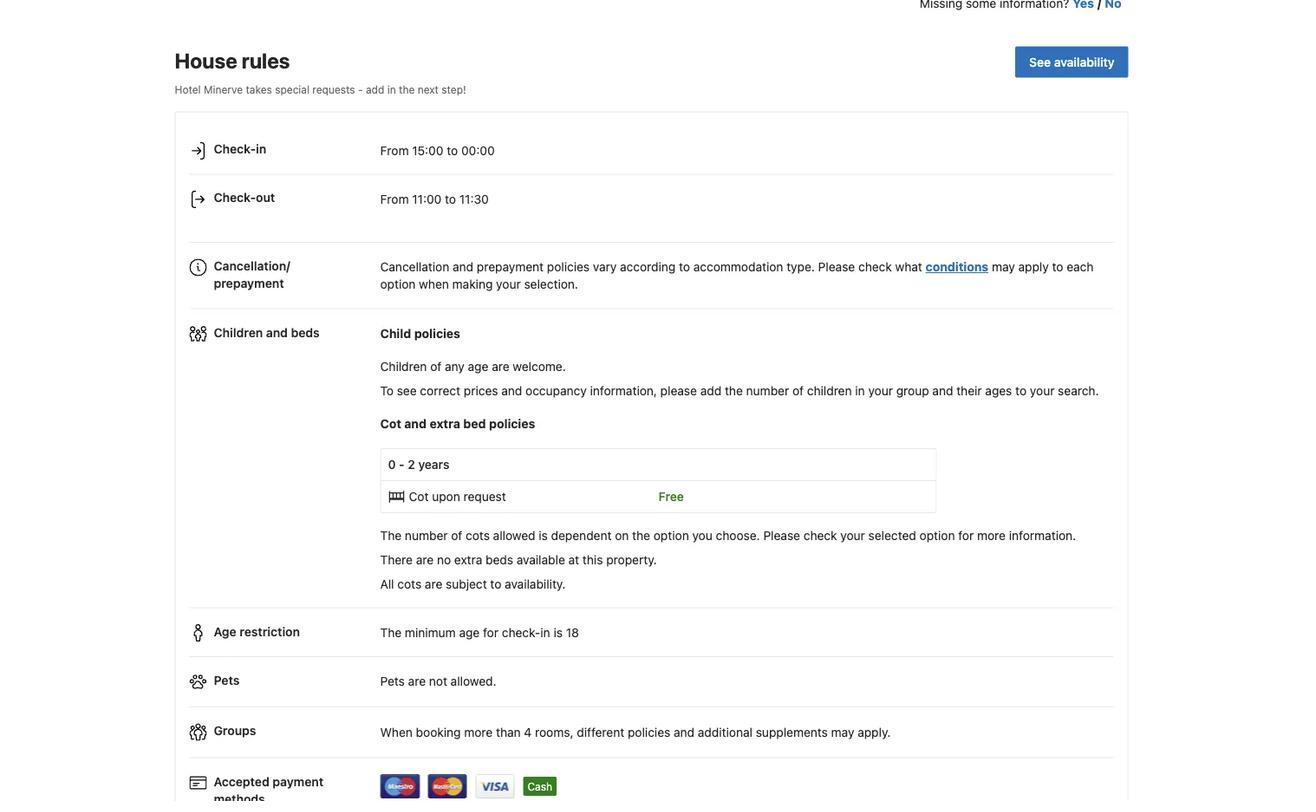 Task type: vqa. For each thing, say whether or not it's contained in the screenshot.
'breakfast'
no



Task type: describe. For each thing, give the bounding box(es) containing it.
each
[[1067, 260, 1094, 274]]

their
[[957, 384, 982, 398]]

0 vertical spatial add
[[366, 84, 384, 96]]

are left no
[[416, 553, 434, 567]]

supplements
[[756, 725, 828, 739]]

18
[[566, 626, 579, 640]]

there are no extra beds available at this property.
[[380, 553, 657, 567]]

on
[[615, 529, 629, 543]]

your inside may apply to each option when making your selection.
[[496, 277, 521, 292]]

0 vertical spatial please
[[818, 260, 855, 274]]

1 vertical spatial for
[[483, 626, 499, 640]]

minerve
[[204, 84, 243, 96]]

1 vertical spatial -
[[399, 457, 405, 472]]

you
[[693, 529, 713, 543]]

information.
[[1009, 529, 1076, 543]]

cot for cot and extra bed policies
[[380, 417, 401, 431]]

from for from 11:00 to 11:30
[[380, 192, 409, 206]]

to right ages
[[1016, 384, 1027, 398]]

mastercard image
[[428, 774, 468, 799]]

the number of cots allowed is dependent on the option you choose. please check your selected option for more information.
[[380, 529, 1076, 543]]

property.
[[606, 553, 657, 567]]

1 horizontal spatial more
[[977, 529, 1006, 543]]

special
[[275, 84, 310, 96]]

cot for cot upon request
[[409, 489, 429, 504]]

payment
[[273, 774, 324, 789]]

see availability
[[1030, 54, 1115, 69]]

house
[[175, 48, 237, 72]]

request
[[464, 489, 506, 504]]

please
[[661, 384, 697, 398]]

making
[[452, 277, 493, 292]]

hotel
[[175, 84, 201, 96]]

groups
[[214, 724, 256, 738]]

out
[[256, 191, 275, 205]]

when
[[419, 277, 449, 292]]

to left 11:30
[[445, 192, 456, 206]]

1 vertical spatial extra
[[454, 553, 482, 567]]

step!
[[442, 84, 466, 96]]

0 horizontal spatial -
[[358, 84, 363, 96]]

the minimum age for check-in is 18
[[380, 626, 579, 640]]

to
[[380, 384, 394, 398]]

see availability button
[[1016, 46, 1129, 77]]

cash
[[528, 780, 552, 793]]

accepted
[[214, 774, 270, 789]]

selection.
[[524, 277, 578, 292]]

children
[[807, 384, 852, 398]]

2 horizontal spatial option
[[920, 529, 955, 543]]

child policies
[[380, 326, 460, 341]]

pets for pets are not allowed.
[[380, 674, 405, 689]]

maestro image
[[380, 774, 420, 799]]

accepted payment methods
[[214, 774, 324, 801]]

the for step!
[[399, 84, 415, 96]]

any
[[445, 359, 465, 374]]

search.
[[1058, 384, 1099, 398]]

children of any age are welcome.
[[380, 359, 566, 374]]

conditions
[[926, 260, 989, 274]]

policies right different
[[628, 725, 671, 739]]

are up prices
[[492, 359, 510, 374]]

no
[[437, 553, 451, 567]]

1 horizontal spatial number
[[746, 384, 789, 398]]

and right prices
[[502, 384, 522, 398]]

apply
[[1019, 260, 1049, 274]]

see
[[1030, 54, 1051, 69]]

0 vertical spatial cots
[[466, 529, 490, 543]]

children for children and beds
[[214, 325, 263, 339]]

pets for pets
[[214, 673, 240, 687]]

2 horizontal spatial the
[[725, 384, 743, 398]]

age restriction
[[214, 624, 300, 639]]

00:00
[[461, 143, 495, 158]]

takes
[[246, 84, 272, 96]]

age
[[214, 624, 237, 639]]

allowed.
[[451, 674, 497, 689]]

in left 18
[[541, 626, 550, 640]]

selected
[[869, 529, 917, 543]]

1 horizontal spatial prepayment
[[477, 260, 544, 274]]

may apply to each option when making your selection.
[[380, 260, 1094, 292]]

0 - 2 years
[[388, 457, 450, 472]]

to see correct prices and occupancy information, please add the number of children in your group and their ages to your search.
[[380, 384, 1099, 398]]

1 vertical spatial add
[[700, 384, 722, 398]]

to right subject
[[490, 577, 502, 591]]

0
[[388, 457, 396, 472]]

in right children
[[855, 384, 865, 398]]

accepted payment methods and conditions element
[[189, 766, 1114, 801]]

requests
[[313, 84, 355, 96]]

when booking more than 4 rooms, different policies and additional supplements may apply.
[[380, 725, 891, 739]]

cancellation and prepayment policies vary according to accommodation type. please check what conditions
[[380, 260, 989, 274]]

additional
[[698, 725, 753, 739]]

to right 15:00
[[447, 143, 458, 158]]

check-out
[[214, 191, 275, 205]]

pets are not allowed.
[[380, 674, 497, 689]]

all cots are subject to availability.
[[380, 577, 566, 591]]

apply.
[[858, 725, 891, 739]]

11:00
[[412, 192, 442, 206]]

and down see
[[404, 417, 427, 431]]

house rules
[[175, 48, 290, 72]]

rooms,
[[535, 725, 574, 739]]

this
[[583, 553, 603, 567]]

all
[[380, 577, 394, 591]]

in left 'next'
[[387, 84, 396, 96]]

11:30
[[460, 192, 489, 206]]

1 vertical spatial number
[[405, 529, 448, 543]]

from 11:00 to 11:30
[[380, 192, 489, 206]]



Task type: locate. For each thing, give the bounding box(es) containing it.
hotel minerve takes special requests - add in the next step!
[[175, 84, 466, 96]]

check- down check-in
[[214, 191, 256, 205]]

check- up check-out
[[214, 142, 256, 156]]

children for children of any age are welcome.
[[380, 359, 427, 374]]

dependent
[[551, 529, 612, 543]]

0 vertical spatial age
[[468, 359, 489, 374]]

your
[[496, 277, 521, 292], [869, 384, 893, 398], [1030, 384, 1055, 398], [841, 529, 865, 543]]

0 horizontal spatial add
[[366, 84, 384, 96]]

the for you
[[632, 529, 650, 543]]

cots left allowed
[[466, 529, 490, 543]]

is up available
[[539, 529, 548, 543]]

there
[[380, 553, 413, 567]]

2 horizontal spatial of
[[793, 384, 804, 398]]

may inside may apply to each option when making your selection.
[[992, 260, 1015, 274]]

pets left not
[[380, 674, 405, 689]]

1 vertical spatial more
[[464, 725, 493, 739]]

free
[[659, 489, 684, 504]]

type.
[[787, 260, 815, 274]]

rules
[[242, 48, 290, 72]]

option down cancellation
[[380, 277, 416, 292]]

0 horizontal spatial cots
[[398, 577, 422, 591]]

prices
[[464, 384, 498, 398]]

cot
[[380, 417, 401, 431], [409, 489, 429, 504]]

extra right no
[[454, 553, 482, 567]]

prepayment down cancellation/
[[214, 276, 284, 290]]

the left the minimum
[[380, 626, 402, 640]]

2 the from the top
[[380, 626, 402, 640]]

accommodation
[[694, 260, 784, 274]]

0 vertical spatial -
[[358, 84, 363, 96]]

bed
[[463, 417, 486, 431]]

ages
[[986, 384, 1012, 398]]

0 vertical spatial from
[[380, 143, 409, 158]]

please right choose. at right bottom
[[764, 529, 801, 543]]

welcome.
[[513, 359, 566, 374]]

subject
[[446, 577, 487, 591]]

add right requests at the left top
[[366, 84, 384, 96]]

cot down to
[[380, 417, 401, 431]]

policies right bed
[[489, 417, 535, 431]]

minimum
[[405, 626, 456, 640]]

number up no
[[405, 529, 448, 543]]

prepayment up the making
[[477, 260, 544, 274]]

1 vertical spatial from
[[380, 192, 409, 206]]

add right please
[[700, 384, 722, 398]]

are left not
[[408, 674, 426, 689]]

0 vertical spatial beds
[[291, 325, 320, 339]]

and left the additional
[[674, 725, 695, 739]]

0 horizontal spatial number
[[405, 529, 448, 543]]

1 vertical spatial check
[[804, 529, 837, 543]]

pets down age
[[214, 673, 240, 687]]

1 horizontal spatial -
[[399, 457, 405, 472]]

in up out
[[256, 142, 266, 156]]

the left 'next'
[[399, 84, 415, 96]]

1 horizontal spatial cots
[[466, 529, 490, 543]]

0 horizontal spatial prepayment
[[214, 276, 284, 290]]

the right on
[[632, 529, 650, 543]]

- right requests at the left top
[[358, 84, 363, 96]]

available
[[517, 553, 565, 567]]

option right 'selected' on the right bottom of the page
[[920, 529, 955, 543]]

what
[[896, 260, 923, 274]]

upon
[[432, 489, 460, 504]]

0 vertical spatial extra
[[430, 417, 460, 431]]

1 horizontal spatial pets
[[380, 674, 405, 689]]

of down cot upon request
[[451, 529, 463, 543]]

2 from from the top
[[380, 192, 409, 206]]

1 vertical spatial prepayment
[[214, 276, 284, 290]]

0 horizontal spatial cot
[[380, 417, 401, 431]]

more left information.
[[977, 529, 1006, 543]]

more left than
[[464, 725, 493, 739]]

extra
[[430, 417, 460, 431], [454, 553, 482, 567]]

years
[[418, 457, 450, 472]]

1 vertical spatial of
[[793, 384, 804, 398]]

to left "each"
[[1052, 260, 1064, 274]]

0 horizontal spatial check
[[804, 529, 837, 543]]

0 vertical spatial is
[[539, 529, 548, 543]]

is left 18
[[554, 626, 563, 640]]

age right the minimum
[[459, 626, 480, 640]]

0 horizontal spatial pets
[[214, 673, 240, 687]]

1 horizontal spatial is
[[554, 626, 563, 640]]

0 vertical spatial the
[[380, 529, 402, 543]]

1 vertical spatial may
[[831, 725, 855, 739]]

1 horizontal spatial the
[[632, 529, 650, 543]]

1 horizontal spatial for
[[959, 529, 974, 543]]

1 vertical spatial cots
[[398, 577, 422, 591]]

to inside may apply to each option when making your selection.
[[1052, 260, 1064, 274]]

policies up the any
[[414, 326, 460, 341]]

may left apply. in the bottom right of the page
[[831, 725, 855, 739]]

1 vertical spatial the
[[725, 384, 743, 398]]

option inside may apply to each option when making your selection.
[[380, 277, 416, 292]]

2 check- from the top
[[214, 191, 256, 205]]

the for the minimum age for check-in is 18
[[380, 626, 402, 640]]

0 horizontal spatial may
[[831, 725, 855, 739]]

for
[[959, 529, 974, 543], [483, 626, 499, 640]]

please right type.
[[818, 260, 855, 274]]

more
[[977, 529, 1006, 543], [464, 725, 493, 739]]

0 vertical spatial cot
[[380, 417, 401, 431]]

1 the from the top
[[380, 529, 402, 543]]

check- for in
[[214, 142, 256, 156]]

age right the any
[[468, 359, 489, 374]]

children up see
[[380, 359, 427, 374]]

booking
[[416, 725, 461, 739]]

policies
[[547, 260, 590, 274], [414, 326, 460, 341], [489, 417, 535, 431], [628, 725, 671, 739]]

1 vertical spatial check-
[[214, 191, 256, 205]]

restriction
[[240, 624, 300, 639]]

from 15:00 to 00:00
[[380, 143, 495, 158]]

availability.
[[505, 577, 566, 591]]

and down cancellation/ prepayment
[[266, 325, 288, 339]]

0 horizontal spatial please
[[764, 529, 801, 543]]

cot and extra bed policies
[[380, 417, 535, 431]]

children down cancellation/ prepayment
[[214, 325, 263, 339]]

from left the 11:00
[[380, 192, 409, 206]]

availability
[[1054, 54, 1115, 69]]

prepayment
[[477, 260, 544, 274], [214, 276, 284, 290]]

check- for out
[[214, 191, 256, 205]]

visa image
[[476, 774, 516, 799]]

0 vertical spatial prepayment
[[477, 260, 544, 274]]

check left 'selected' on the right bottom of the page
[[804, 529, 837, 543]]

policies up the "selection."
[[547, 260, 590, 274]]

0 vertical spatial may
[[992, 260, 1015, 274]]

and
[[453, 260, 474, 274], [266, 325, 288, 339], [502, 384, 522, 398], [933, 384, 954, 398], [404, 417, 427, 431], [674, 725, 695, 739]]

methods
[[214, 792, 265, 801]]

0 horizontal spatial children
[[214, 325, 263, 339]]

children
[[214, 325, 263, 339], [380, 359, 427, 374]]

prepayment inside cancellation/ prepayment
[[214, 276, 284, 290]]

when
[[380, 725, 413, 739]]

your left group
[[869, 384, 893, 398]]

1 vertical spatial beds
[[486, 553, 513, 567]]

of left the any
[[430, 359, 442, 374]]

1 horizontal spatial check
[[859, 260, 892, 274]]

cancellation/ prepayment
[[214, 259, 290, 290]]

2 vertical spatial of
[[451, 529, 463, 543]]

allowed
[[493, 529, 536, 543]]

0 vertical spatial check
[[859, 260, 892, 274]]

15:00
[[412, 143, 444, 158]]

1 horizontal spatial children
[[380, 359, 427, 374]]

choose.
[[716, 529, 760, 543]]

1 horizontal spatial cot
[[409, 489, 429, 504]]

0 vertical spatial more
[[977, 529, 1006, 543]]

from left 15:00
[[380, 143, 409, 158]]

from for from 15:00 to 00:00
[[380, 143, 409, 158]]

0 vertical spatial the
[[399, 84, 415, 96]]

1 vertical spatial children
[[380, 359, 427, 374]]

1 vertical spatial the
[[380, 626, 402, 640]]

option left you at the right bottom of the page
[[654, 529, 689, 543]]

of left children
[[793, 384, 804, 398]]

1 vertical spatial age
[[459, 626, 480, 640]]

the
[[399, 84, 415, 96], [725, 384, 743, 398], [632, 529, 650, 543]]

from
[[380, 143, 409, 158], [380, 192, 409, 206]]

the up there
[[380, 529, 402, 543]]

your left search.
[[1030, 384, 1055, 398]]

at
[[569, 553, 579, 567]]

0 vertical spatial for
[[959, 529, 974, 543]]

extra left bed
[[430, 417, 460, 431]]

1 horizontal spatial option
[[654, 529, 689, 543]]

see
[[397, 384, 417, 398]]

and up the making
[[453, 260, 474, 274]]

for right 'selected' on the right bottom of the page
[[959, 529, 974, 543]]

child
[[380, 326, 411, 341]]

0 horizontal spatial option
[[380, 277, 416, 292]]

0 vertical spatial of
[[430, 359, 442, 374]]

pets
[[214, 673, 240, 687], [380, 674, 405, 689]]

are down no
[[425, 577, 443, 591]]

check left what
[[859, 260, 892, 274]]

the right please
[[725, 384, 743, 398]]

next
[[418, 84, 439, 96]]

0 horizontal spatial beds
[[291, 325, 320, 339]]

0 vertical spatial children
[[214, 325, 263, 339]]

age
[[468, 359, 489, 374], [459, 626, 480, 640]]

conditions link
[[926, 260, 989, 274]]

beds
[[291, 325, 320, 339], [486, 553, 513, 567]]

of
[[430, 359, 442, 374], [793, 384, 804, 398], [451, 529, 463, 543]]

1 check- from the top
[[214, 142, 256, 156]]

1 vertical spatial please
[[764, 529, 801, 543]]

the for the number of cots allowed is dependent on the option you choose. please check your selected option for more information.
[[380, 529, 402, 543]]

cot left upon
[[409, 489, 429, 504]]

cots right "all"
[[398, 577, 422, 591]]

check-in
[[214, 142, 266, 156]]

1 horizontal spatial please
[[818, 260, 855, 274]]

may left apply
[[992, 260, 1015, 274]]

0 vertical spatial check-
[[214, 142, 256, 156]]

0 horizontal spatial more
[[464, 725, 493, 739]]

2 vertical spatial the
[[632, 529, 650, 543]]

1 horizontal spatial may
[[992, 260, 1015, 274]]

0 horizontal spatial the
[[399, 84, 415, 96]]

to right according
[[679, 260, 690, 274]]

your left 'selected' on the right bottom of the page
[[841, 529, 865, 543]]

0 horizontal spatial for
[[483, 626, 499, 640]]

vary
[[593, 260, 617, 274]]

number left children
[[746, 384, 789, 398]]

and left their
[[933, 384, 954, 398]]

for left check- on the left of page
[[483, 626, 499, 640]]

1 horizontal spatial of
[[451, 529, 463, 543]]

1 horizontal spatial add
[[700, 384, 722, 398]]

number
[[746, 384, 789, 398], [405, 529, 448, 543]]

different
[[577, 725, 625, 739]]

your right the making
[[496, 277, 521, 292]]

cancellation/
[[214, 259, 290, 273]]

cots
[[466, 529, 490, 543], [398, 577, 422, 591]]

occupancy
[[526, 384, 587, 398]]

correct
[[420, 384, 461, 398]]

1 vertical spatial cot
[[409, 489, 429, 504]]

- left the 2
[[399, 457, 405, 472]]

cancellation
[[380, 260, 449, 274]]

not
[[429, 674, 447, 689]]

0 vertical spatial number
[[746, 384, 789, 398]]

children and beds
[[214, 325, 320, 339]]

1 from from the top
[[380, 143, 409, 158]]

0 horizontal spatial of
[[430, 359, 442, 374]]

check-
[[502, 626, 541, 640]]

1 vertical spatial is
[[554, 626, 563, 640]]

1 horizontal spatial beds
[[486, 553, 513, 567]]

0 horizontal spatial is
[[539, 529, 548, 543]]

check
[[859, 260, 892, 274], [804, 529, 837, 543]]

information,
[[590, 384, 657, 398]]

group
[[897, 384, 929, 398]]

-
[[358, 84, 363, 96], [399, 457, 405, 472]]



